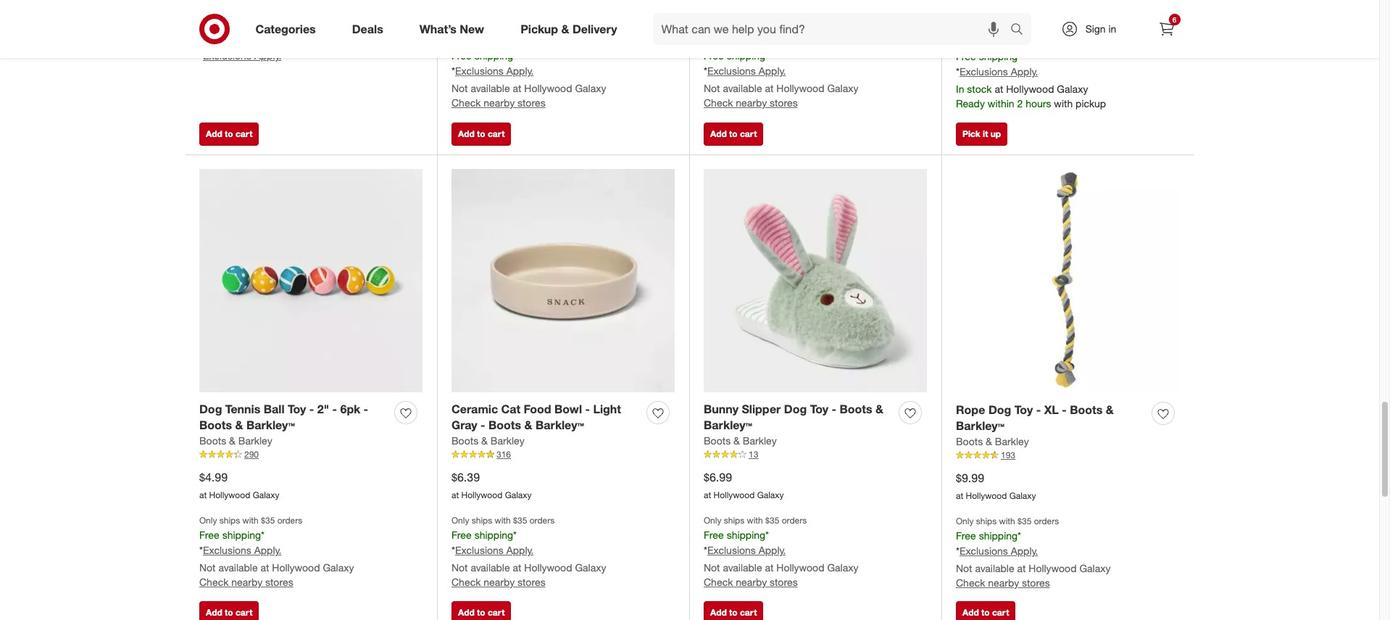 Task type: locate. For each thing, give the bounding box(es) containing it.
boots down 'bunny'
[[704, 435, 731, 447]]

barkley™ down rope
[[956, 419, 1005, 433]]

at inside "$6.39 at hollywood galaxy"
[[452, 490, 459, 500]]

apply.
[[254, 49, 282, 62], [507, 65, 534, 77], [759, 65, 786, 77], [1011, 65, 1039, 78], [254, 544, 282, 556], [507, 544, 534, 556], [759, 544, 786, 556], [1011, 545, 1039, 557]]

at inside only ships with $35 orders free shipping * * exclusions apply. in stock at  hollywood galaxy ready within 2 hours with pickup
[[995, 83, 1004, 95]]

add to cart button
[[199, 122, 259, 145], [452, 122, 511, 145], [704, 122, 764, 145], [199, 601, 259, 620], [452, 601, 511, 620], [704, 601, 764, 620], [956, 601, 1016, 620]]

barkley up 316
[[491, 435, 525, 447]]

add
[[206, 128, 222, 139], [458, 128, 475, 139], [711, 128, 727, 139], [206, 607, 222, 618], [458, 607, 475, 618], [711, 607, 727, 618], [963, 607, 980, 618]]

0 horizontal spatial toy
[[288, 401, 306, 416]]

pickup
[[1076, 97, 1107, 110]]

available
[[471, 82, 510, 94], [723, 82, 763, 94], [219, 561, 258, 574], [471, 561, 510, 574], [723, 561, 763, 574], [976, 562, 1015, 574]]

$4.99
[[199, 470, 228, 485]]

boots & barkley link for cat
[[452, 434, 525, 448]]

hollywood inside only ships with $35 orders free shipping * * exclusions apply. in stock at  hollywood galaxy ready within 2 hours with pickup
[[1007, 83, 1055, 95]]

- up 13 link
[[832, 401, 837, 416]]

barkley up 290 at the left bottom of page
[[238, 435, 272, 447]]

barkley™ down 'bunny'
[[704, 418, 753, 432]]

galaxy inside only ships with $35 orders free shipping * * exclusions apply. in stock at  hollywood galaxy ready within 2 hours with pickup
[[1058, 83, 1089, 95]]

- right bowl
[[586, 401, 590, 416]]

food
[[524, 401, 552, 416]]

not
[[452, 82, 468, 94], [704, 82, 720, 94], [199, 561, 216, 574], [452, 561, 468, 574], [704, 561, 720, 574], [956, 562, 973, 574]]

new
[[460, 21, 485, 36]]

$35
[[513, 36, 527, 46], [766, 36, 780, 46], [1018, 36, 1032, 47], [261, 515, 275, 526], [513, 515, 527, 526], [766, 515, 780, 526], [1018, 516, 1032, 526]]

add to cart
[[206, 128, 253, 139], [458, 128, 505, 139], [711, 128, 757, 139], [206, 607, 253, 618], [458, 607, 505, 618], [711, 607, 757, 618], [963, 607, 1010, 618]]

nearby for rope dog toy - xl - boots & barkley™
[[989, 576, 1020, 589]]

galaxy
[[253, 10, 280, 21], [758, 10, 784, 21], [1010, 11, 1037, 22], [575, 82, 607, 94], [828, 82, 859, 94], [1058, 83, 1089, 95], [253, 490, 280, 500], [505, 490, 532, 500], [758, 490, 784, 500], [1010, 490, 1037, 501], [323, 561, 354, 574], [575, 561, 607, 574], [828, 561, 859, 574], [1080, 562, 1111, 574]]

What can we help you find? suggestions appear below search field
[[653, 13, 1014, 45]]

1 horizontal spatial toy
[[810, 401, 829, 416]]

shipping inside free shipping * * exclusions apply.
[[222, 34, 261, 46]]

- left 2"
[[310, 401, 314, 416]]

categories
[[256, 21, 316, 36]]

$4.99 at hollywood galaxy
[[199, 470, 280, 500]]

gray
[[452, 418, 478, 432]]

pick it up
[[963, 128, 1002, 139]]

boots & barkley for tennis
[[199, 435, 272, 447]]

stores for bunny slipper dog toy - boots & barkley™
[[770, 576, 798, 588]]

check nearby stores button for dog tennis ball toy - 2" - 6pk - boots & barkley™
[[199, 575, 293, 590]]

toy left xl
[[1015, 402, 1034, 417]]

$6.39 at hollywood galaxy
[[452, 470, 532, 500]]

to
[[225, 128, 233, 139], [477, 128, 486, 139], [730, 128, 738, 139], [225, 607, 233, 618], [477, 607, 486, 618], [730, 607, 738, 618], [982, 607, 990, 618]]

dog right slipper
[[784, 401, 807, 416]]

toy inside bunny slipper dog toy - boots & barkley™
[[810, 401, 829, 416]]

exclusions
[[203, 49, 252, 62], [455, 65, 504, 77], [708, 65, 756, 77], [960, 65, 1009, 78], [203, 544, 252, 556], [455, 544, 504, 556], [708, 544, 756, 556], [960, 545, 1009, 557]]

boots right xl
[[1071, 402, 1103, 417]]

at inside $9.99 at hollywood galaxy
[[956, 490, 964, 501]]

boots & barkley up 316
[[452, 435, 525, 447]]

check
[[452, 96, 481, 109], [704, 96, 733, 109], [199, 576, 229, 588], [452, 576, 481, 588], [704, 576, 733, 588], [956, 576, 986, 589]]

193 link
[[956, 449, 1181, 462]]

$9.99 at hollywood galaxy
[[956, 471, 1037, 501]]

check for bunny slipper dog toy - boots & barkley™
[[704, 576, 733, 588]]

at hollywood galaxy for in
[[956, 11, 1037, 22]]

6 link
[[1151, 13, 1183, 45]]

boots & barkley link for dog
[[956, 435, 1029, 449]]

orders inside only ships with $35 orders free shipping * * exclusions apply. in stock at  hollywood galaxy ready within 2 hours with pickup
[[1035, 36, 1060, 47]]

2 horizontal spatial dog
[[989, 402, 1012, 417]]

boots down tennis
[[199, 418, 232, 432]]

what's new
[[420, 21, 485, 36]]

boots up $4.99
[[199, 435, 226, 447]]

boots & barkley link up 290 at the left bottom of page
[[199, 434, 272, 448]]

only ships with $35 orders free shipping * * exclusions apply. not available at hollywood galaxy check nearby stores for rope dog toy - xl - boots & barkley™
[[956, 516, 1111, 589]]

ships
[[472, 36, 493, 46], [724, 36, 745, 46], [977, 36, 997, 47], [220, 515, 240, 526], [472, 515, 493, 526], [724, 515, 745, 526], [977, 516, 997, 526]]

dog right rope
[[989, 402, 1012, 417]]

apply. inside free shipping * * exclusions apply.
[[254, 49, 282, 62]]

sign
[[1086, 22, 1106, 35]]

free inside only ships with $35 orders free shipping * * exclusions apply. in stock at  hollywood galaxy ready within 2 hours with pickup
[[956, 50, 977, 63]]

boots inside ceramic cat food bowl - light gray - boots & barkley™
[[489, 418, 521, 432]]

only
[[452, 36, 470, 46], [704, 36, 722, 46], [956, 36, 974, 47], [199, 515, 217, 526], [452, 515, 470, 526], [704, 515, 722, 526], [956, 516, 974, 526]]

barkley™ down bowl
[[536, 418, 584, 432]]

boots inside rope dog toy - xl - boots & barkley™
[[1071, 402, 1103, 417]]

boots & barkley up "13"
[[704, 435, 777, 447]]

*
[[261, 34, 265, 46], [199, 49, 203, 62], [513, 49, 517, 62], [766, 49, 769, 62], [1018, 50, 1022, 63], [452, 65, 455, 77], [704, 65, 708, 77], [956, 65, 960, 78], [261, 529, 265, 541], [513, 529, 517, 541], [766, 529, 769, 541], [1018, 529, 1022, 542], [199, 544, 203, 556], [452, 544, 455, 556], [704, 544, 708, 556], [956, 545, 960, 557]]

toy
[[288, 401, 306, 416], [810, 401, 829, 416], [1015, 402, 1034, 417]]

bunny
[[704, 401, 739, 416]]

-
[[310, 401, 314, 416], [333, 401, 337, 416], [364, 401, 368, 416], [586, 401, 590, 416], [832, 401, 837, 416], [1037, 402, 1042, 417], [1063, 402, 1067, 417], [481, 418, 486, 432]]

dog tennis ball toy - 2" - 6pk - boots & barkley™
[[199, 401, 368, 432]]

boots & barkley link up "13"
[[704, 434, 777, 448]]

toy for ball
[[288, 401, 306, 416]]

bunny slipper dog toy - boots & barkley™ image
[[704, 169, 927, 392], [704, 169, 927, 392]]

boots & barkley link
[[199, 434, 272, 448], [452, 434, 525, 448], [704, 434, 777, 448], [956, 435, 1029, 449]]

with
[[495, 36, 511, 46], [747, 36, 763, 46], [1000, 36, 1016, 47], [1055, 97, 1073, 110], [243, 515, 259, 526], [495, 515, 511, 526], [747, 515, 763, 526], [1000, 516, 1016, 526]]

boots & barkley link for slipper
[[704, 434, 777, 448]]

1 horizontal spatial at hollywood galaxy
[[704, 10, 784, 21]]

galaxy inside "$6.39 at hollywood galaxy"
[[505, 490, 532, 500]]

ceramic
[[452, 401, 498, 416]]

boots & barkley link up 193
[[956, 435, 1029, 449]]

light
[[594, 401, 621, 416]]

barkley™ inside bunny slipper dog toy - boots & barkley™
[[704, 418, 753, 432]]

boots
[[840, 401, 873, 416], [1071, 402, 1103, 417], [199, 418, 232, 432], [489, 418, 521, 432], [199, 435, 226, 447], [452, 435, 479, 447], [704, 435, 731, 447], [956, 435, 983, 448]]

2 horizontal spatial toy
[[1015, 402, 1034, 417]]

only ships with $35 orders free shipping * * exclusions apply. not available at hollywood galaxy check nearby stores
[[452, 36, 607, 109], [704, 36, 859, 109], [199, 515, 354, 588], [452, 515, 607, 588], [704, 515, 859, 588], [956, 516, 1111, 589]]

toy up 13 link
[[810, 401, 829, 416]]

check nearby stores button for ceramic cat food bowl - light gray - boots & barkley™
[[452, 575, 546, 590]]

hollywood inside $9.99 at hollywood galaxy
[[966, 490, 1007, 501]]

rope dog toy - xl - boots & barkley™ image
[[956, 169, 1181, 393], [956, 169, 1181, 393]]

orders
[[530, 36, 555, 46], [782, 36, 807, 46], [1035, 36, 1060, 47], [278, 515, 303, 526], [530, 515, 555, 526], [782, 515, 807, 526], [1035, 516, 1060, 526]]

pick
[[963, 128, 981, 139]]

toy inside dog tennis ball toy - 2" - 6pk - boots & barkley™
[[288, 401, 306, 416]]

sign in
[[1086, 22, 1117, 35]]

barkley™
[[246, 418, 295, 432], [536, 418, 584, 432], [704, 418, 753, 432], [956, 419, 1005, 433]]

6
[[1173, 15, 1177, 24]]

pickup & delivery
[[521, 21, 618, 36]]

boots & barkley link up 316
[[452, 434, 525, 448]]

boots & barkley up 193
[[956, 435, 1029, 448]]

- right 6pk
[[364, 401, 368, 416]]

barkley
[[238, 435, 272, 447], [491, 435, 525, 447], [743, 435, 777, 447], [996, 435, 1029, 448]]

boots down cat
[[489, 418, 521, 432]]

& inside bunny slipper dog toy - boots & barkley™
[[876, 401, 884, 416]]

not for dog tennis ball toy - 2" - 6pk - boots & barkley™
[[199, 561, 216, 574]]

check for rope dog toy - xl - boots & barkley™
[[956, 576, 986, 589]]

boots up 13 link
[[840, 401, 873, 416]]

$35 inside only ships with $35 orders free shipping * * exclusions apply. in stock at  hollywood galaxy ready within 2 hours with pickup
[[1018, 36, 1032, 47]]

dog tennis ball toy - 2" - 6pk - boots & barkley™ image
[[199, 169, 423, 392], [199, 169, 423, 392]]

boots & barkley for dog
[[956, 435, 1029, 448]]

boots down rope
[[956, 435, 983, 448]]

ceramic cat food bowl - light gray - boots & barkley™ link
[[452, 401, 641, 434]]

at hollywood galaxy
[[199, 10, 280, 21], [704, 10, 784, 21], [956, 11, 1037, 22]]

ceramic cat food bowl - light gray - boots & barkley™ image
[[452, 169, 675, 392], [452, 169, 675, 392]]

barkley for dog
[[996, 435, 1029, 448]]

barkley™ inside dog tennis ball toy - 2" - 6pk - boots & barkley™
[[246, 418, 295, 432]]

exclusions apply. button
[[203, 49, 282, 63], [455, 64, 534, 78], [708, 64, 786, 78], [960, 65, 1039, 79], [203, 543, 282, 558], [455, 543, 534, 558], [708, 543, 786, 558], [960, 544, 1039, 558]]

rope dog toy - xl - boots & barkley™ link
[[956, 401, 1146, 435]]

galaxy inside $6.99 at hollywood galaxy
[[758, 490, 784, 500]]

hollywood
[[209, 10, 250, 21], [714, 10, 755, 21], [966, 11, 1007, 22], [525, 82, 573, 94], [777, 82, 825, 94], [1007, 83, 1055, 95], [209, 490, 250, 500], [462, 490, 503, 500], [714, 490, 755, 500], [966, 490, 1007, 501], [272, 561, 320, 574], [525, 561, 573, 574], [777, 561, 825, 574], [1029, 562, 1077, 574]]

exclusions inside only ships with $35 orders free shipping * * exclusions apply. in stock at  hollywood galaxy ready within 2 hours with pickup
[[960, 65, 1009, 78]]

toy right ball
[[288, 401, 306, 416]]

shipping
[[222, 34, 261, 46], [475, 49, 513, 62], [727, 49, 766, 62], [979, 50, 1018, 63], [222, 529, 261, 541], [475, 529, 513, 541], [727, 529, 766, 541], [979, 529, 1018, 542]]

free
[[199, 34, 220, 46], [452, 49, 472, 62], [704, 49, 724, 62], [956, 50, 977, 63], [199, 529, 220, 541], [452, 529, 472, 541], [704, 529, 724, 541], [956, 529, 977, 542]]

boots & barkley up 290 at the left bottom of page
[[199, 435, 272, 447]]

rope dog toy - xl - boots & barkley™
[[956, 402, 1114, 433]]

apply. inside only ships with $35 orders free shipping * * exclusions apply. in stock at  hollywood galaxy ready within 2 hours with pickup
[[1011, 65, 1039, 78]]

2 horizontal spatial at hollywood galaxy
[[956, 11, 1037, 22]]

sign in link
[[1049, 13, 1140, 45]]

ceramic cat food bowl - light gray - boots & barkley™
[[452, 401, 621, 432]]

stores for rope dog toy - xl - boots & barkley™
[[1022, 576, 1050, 589]]

at
[[199, 10, 207, 21], [704, 10, 712, 21], [956, 11, 964, 22], [513, 82, 522, 94], [765, 82, 774, 94], [995, 83, 1004, 95], [199, 490, 207, 500], [452, 490, 459, 500], [704, 490, 712, 500], [956, 490, 964, 501], [261, 561, 269, 574], [513, 561, 522, 574], [765, 561, 774, 574], [1018, 562, 1026, 574]]

boots & barkley
[[199, 435, 272, 447], [452, 435, 525, 447], [704, 435, 777, 447], [956, 435, 1029, 448]]

1 horizontal spatial dog
[[784, 401, 807, 416]]

13
[[749, 449, 759, 460]]

0 horizontal spatial dog
[[199, 401, 222, 416]]

barkley™ down ball
[[246, 418, 295, 432]]

dog
[[199, 401, 222, 416], [784, 401, 807, 416], [989, 402, 1012, 417]]

tennis
[[225, 401, 261, 416]]

boots & barkley link for tennis
[[199, 434, 272, 448]]

only ships with $35 orders free shipping * * exclusions apply. in stock at  hollywood galaxy ready within 2 hours with pickup
[[956, 36, 1107, 110]]

what's new link
[[407, 13, 503, 45]]

barkley up 193
[[996, 435, 1029, 448]]

shipping inside only ships with $35 orders free shipping * * exclusions apply. in stock at  hollywood galaxy ready within 2 hours with pickup
[[979, 50, 1018, 63]]

stores
[[518, 96, 546, 109], [770, 96, 798, 109], [265, 576, 293, 588], [518, 576, 546, 588], [770, 576, 798, 588], [1022, 576, 1050, 589]]

available for dog tennis ball toy - 2" - 6pk - boots & barkley™
[[219, 561, 258, 574]]

boots inside dog tennis ball toy - 2" - 6pk - boots & barkley™
[[199, 418, 232, 432]]

dog left tennis
[[199, 401, 222, 416]]

barkley up "13"
[[743, 435, 777, 447]]

&
[[562, 21, 570, 36], [876, 401, 884, 416], [1106, 402, 1114, 417], [235, 418, 243, 432], [525, 418, 533, 432], [229, 435, 236, 447], [482, 435, 488, 447], [734, 435, 740, 447], [986, 435, 993, 448]]



Task type: vqa. For each thing, say whether or not it's contained in the screenshot.


Task type: describe. For each thing, give the bounding box(es) containing it.
search button
[[1004, 13, 1039, 48]]

rope
[[956, 402, 986, 417]]

boots & barkley for slipper
[[704, 435, 777, 447]]

- right xl
[[1063, 402, 1067, 417]]

xl
[[1045, 402, 1059, 417]]

not for rope dog toy - xl - boots & barkley™
[[956, 562, 973, 574]]

2
[[1018, 97, 1023, 110]]

hours
[[1026, 97, 1052, 110]]

nearby for dog tennis ball toy - 2" - 6pk - boots & barkley™
[[232, 576, 263, 588]]

check nearby stores button for rope dog toy - xl - boots & barkley™
[[956, 576, 1050, 590]]

hollywood inside $4.99 at hollywood galaxy
[[209, 490, 250, 500]]

- right 2"
[[333, 401, 337, 416]]

hollywood inside $6.99 at hollywood galaxy
[[714, 490, 755, 500]]

dog inside dog tennis ball toy - 2" - 6pk - boots & barkley™
[[199, 401, 222, 416]]

stores for ceramic cat food bowl - light gray - boots & barkley™
[[518, 576, 546, 588]]

what's
[[420, 21, 457, 36]]

dog inside bunny slipper dog toy - boots & barkley™
[[784, 401, 807, 416]]

check nearby stores button for bunny slipper dog toy - boots & barkley™
[[704, 575, 798, 590]]

only ships with $35 orders free shipping * * exclusions apply. not available at hollywood galaxy check nearby stores for dog tennis ball toy - 2" - 6pk - boots & barkley™
[[199, 515, 354, 588]]

not for ceramic cat food bowl - light gray - boots & barkley™
[[452, 561, 468, 574]]

only inside only ships with $35 orders free shipping * * exclusions apply. in stock at  hollywood galaxy ready within 2 hours with pickup
[[956, 36, 974, 47]]

dog inside rope dog toy - xl - boots & barkley™
[[989, 402, 1012, 417]]

available for bunny slipper dog toy - boots & barkley™
[[723, 561, 763, 574]]

290 link
[[199, 448, 423, 461]]

toy inside rope dog toy - xl - boots & barkley™
[[1015, 402, 1034, 417]]

bunny slipper dog toy - boots & barkley™
[[704, 401, 884, 432]]

$6.99
[[704, 470, 732, 485]]

boots & barkley for cat
[[452, 435, 525, 447]]

& inside ceramic cat food bowl - light gray - boots & barkley™
[[525, 418, 533, 432]]

delivery
[[573, 21, 618, 36]]

within
[[988, 97, 1015, 110]]

barkley for cat
[[491, 435, 525, 447]]

in
[[956, 83, 965, 95]]

free shipping * * exclusions apply.
[[199, 34, 282, 62]]

& inside dog tennis ball toy - 2" - 6pk - boots & barkley™
[[235, 418, 243, 432]]

only ships with $35 orders free shipping * * exclusions apply. not available at hollywood galaxy check nearby stores for bunny slipper dog toy - boots & barkley™
[[704, 515, 859, 588]]

it
[[983, 128, 989, 139]]

316
[[497, 449, 511, 460]]

toy for dog
[[810, 401, 829, 416]]

193
[[1001, 450, 1016, 461]]

up
[[991, 128, 1002, 139]]

at inside $4.99 at hollywood galaxy
[[199, 490, 207, 500]]

available for rope dog toy - xl - boots & barkley™
[[976, 562, 1015, 574]]

deals
[[352, 21, 383, 36]]

bowl
[[555, 401, 582, 416]]

boots inside bunny slipper dog toy - boots & barkley™
[[840, 401, 873, 416]]

$9.99
[[956, 471, 985, 485]]

bunny slipper dog toy - boots & barkley™ link
[[704, 401, 893, 434]]

barkley for tennis
[[238, 435, 272, 447]]

search
[[1004, 23, 1039, 37]]

barkley™ inside rope dog toy - xl - boots & barkley™
[[956, 419, 1005, 433]]

only ships with $35 orders free shipping * * exclusions apply. not available at hollywood galaxy check nearby stores for ceramic cat food bowl - light gray - boots & barkley™
[[452, 515, 607, 588]]

barkley for slipper
[[743, 435, 777, 447]]

slipper
[[742, 401, 781, 416]]

$6.99 at hollywood galaxy
[[704, 470, 784, 500]]

hollywood inside "$6.39 at hollywood galaxy"
[[462, 490, 503, 500]]

2"
[[317, 401, 329, 416]]

exclusions inside free shipping * * exclusions apply.
[[203, 49, 252, 62]]

ball
[[264, 401, 285, 416]]

0 horizontal spatial at hollywood galaxy
[[199, 10, 280, 21]]

$6.39
[[452, 470, 480, 485]]

barkley™ inside ceramic cat food bowl - light gray - boots & barkley™
[[536, 418, 584, 432]]

in
[[1109, 22, 1117, 35]]

ready
[[956, 97, 985, 110]]

available for ceramic cat food bowl - light gray - boots & barkley™
[[471, 561, 510, 574]]

- inside bunny slipper dog toy - boots & barkley™
[[832, 401, 837, 416]]

stores for dog tennis ball toy - 2" - 6pk - boots & barkley™
[[265, 576, 293, 588]]

free inside free shipping * * exclusions apply.
[[199, 34, 220, 46]]

pick it up button
[[956, 122, 1008, 145]]

nearby for bunny slipper dog toy - boots & barkley™
[[736, 576, 767, 588]]

not for bunny slipper dog toy - boots & barkley™
[[704, 561, 720, 574]]

dog tennis ball toy - 2" - 6pk - boots & barkley™ link
[[199, 401, 389, 434]]

categories link
[[243, 13, 334, 45]]

stock
[[968, 83, 992, 95]]

pickup & delivery link
[[508, 13, 636, 45]]

& inside rope dog toy - xl - boots & barkley™
[[1106, 402, 1114, 417]]

pickup
[[521, 21, 558, 36]]

at hollywood galaxy for not
[[704, 10, 784, 21]]

- down ceramic
[[481, 418, 486, 432]]

6pk
[[340, 401, 361, 416]]

nearby for ceramic cat food bowl - light gray - boots & barkley™
[[484, 576, 515, 588]]

at inside $6.99 at hollywood galaxy
[[704, 490, 712, 500]]

boots down gray at the bottom
[[452, 435, 479, 447]]

13 link
[[704, 448, 927, 461]]

galaxy inside $4.99 at hollywood galaxy
[[253, 490, 280, 500]]

290
[[244, 449, 259, 460]]

deals link
[[340, 13, 402, 45]]

galaxy inside $9.99 at hollywood galaxy
[[1010, 490, 1037, 501]]

cat
[[501, 401, 521, 416]]

check for dog tennis ball toy - 2" - 6pk - boots & barkley™
[[199, 576, 229, 588]]

ships inside only ships with $35 orders free shipping * * exclusions apply. in stock at  hollywood galaxy ready within 2 hours with pickup
[[977, 36, 997, 47]]

- left xl
[[1037, 402, 1042, 417]]

check for ceramic cat food bowl - light gray - boots & barkley™
[[452, 576, 481, 588]]

316 link
[[452, 448, 675, 461]]



